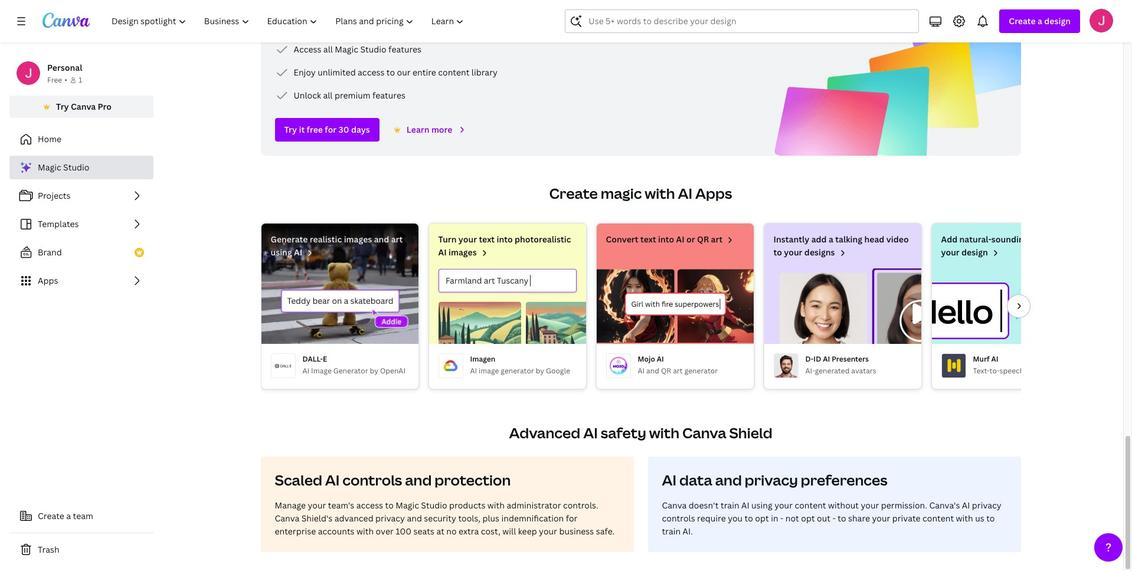 Task type: vqa. For each thing, say whether or not it's contained in the screenshot.


Task type: describe. For each thing, give the bounding box(es) containing it.
voices
[[1031, 234, 1057, 245]]

100
[[396, 526, 412, 538]]

your inside instantly add a talking head video to your designs
[[785, 247, 803, 258]]

a for team
[[66, 511, 71, 522]]

create for create a team
[[38, 511, 64, 522]]

ai inside imagen ai image generator by google
[[470, 366, 477, 376]]

magic
[[601, 184, 642, 203]]

ai left data
[[662, 471, 677, 490]]

accounts
[[318, 526, 355, 538]]

or
[[687, 234, 696, 245]]

business
[[560, 526, 594, 538]]

1 horizontal spatial apps
[[696, 184, 733, 203]]

manage your team's access to magic studio products with administrator controls. canva shield's advanced privacy and security tools, plus indemnification for enterprise accounts with over 100 seats at no extra cost, will keep your business safe.
[[275, 500, 615, 538]]

security
[[424, 513, 457, 525]]

seats
[[414, 526, 435, 538]]

0 vertical spatial controls
[[343, 471, 402, 490]]

magic inside "link"
[[38, 162, 61, 173]]

your right the share
[[873, 513, 891, 525]]

over
[[376, 526, 394, 538]]

generated
[[816, 366, 850, 376]]

1 vertical spatial apps
[[38, 275, 58, 286]]

0 vertical spatial train
[[721, 500, 740, 512]]

your up the share
[[862, 500, 880, 512]]

premium
[[335, 90, 371, 101]]

with right safety at bottom right
[[650, 424, 680, 443]]

trash link
[[9, 539, 154, 562]]

indemnification
[[502, 513, 564, 525]]

design inside dropdown button
[[1045, 15, 1072, 27]]

all for unlock
[[323, 90, 333, 101]]

1 - from the left
[[781, 513, 784, 525]]

access inside manage your team's access to magic studio products with administrator controls. canva shield's advanced privacy and security tools, plus indemnification for enterprise accounts with over 100 seats at no extra cost, will keep your business safe.
[[357, 500, 383, 512]]

ai inside dall-e ai image generator by openai
[[303, 366, 310, 376]]

2 text from the left
[[641, 234, 657, 245]]

try it free for 30 days button
[[275, 118, 380, 142]]

protection
[[435, 471, 511, 490]]

personal
[[47, 62, 82, 73]]

generate
[[271, 234, 308, 245]]

content for without
[[795, 500, 827, 512]]

ai inside turn your text into photorealistic ai images
[[439, 247, 447, 258]]

canva left shield
[[683, 424, 727, 443]]

us
[[976, 513, 985, 525]]

art inside mojo ai ai and qr art generator
[[673, 366, 683, 376]]

preferences
[[801, 471, 888, 490]]

qr inside mojo ai ai and qr art generator
[[662, 366, 672, 376]]

2 opt from the left
[[802, 513, 816, 525]]

templates link
[[9, 213, 154, 236]]

projects
[[38, 190, 71, 201]]

your up shield's
[[308, 500, 326, 512]]

turn
[[439, 234, 457, 245]]

1 vertical spatial train
[[662, 526, 681, 538]]

with inside canva doesn't train ai using your content without your permission. canva's ai privacy controls require you to opt in - not opt out - to share your private content with us to train ai.
[[957, 513, 974, 525]]

e
[[323, 354, 327, 364]]

add natural-sounding voices to your design
[[942, 234, 1068, 258]]

create magic with ai apps
[[550, 184, 733, 203]]

1 vertical spatial features
[[373, 90, 406, 101]]

ai left safety at bottom right
[[584, 424, 598, 443]]

canva inside button
[[71, 101, 96, 112]]

using inside generate realistic images and art using ai
[[271, 247, 292, 258]]

try it free for 30 days
[[284, 124, 370, 135]]

ai data and privacy preferences
[[662, 471, 888, 490]]

create a design button
[[1000, 9, 1081, 33]]

ai-
[[806, 366, 816, 376]]

2 horizontal spatial content
[[923, 513, 955, 525]]

extra
[[459, 526, 479, 538]]

at
[[437, 526, 445, 538]]

out
[[818, 513, 831, 525]]

talking
[[836, 234, 863, 245]]

magic inside manage your team's access to magic studio products with administrator controls. canva shield's advanced privacy and security tools, plus indemnification for enterprise accounts with over 100 seats at no extra cost, will keep your business safe.
[[396, 500, 419, 512]]

require
[[698, 513, 726, 525]]

to down without
[[838, 513, 847, 525]]

home
[[38, 133, 62, 145]]

dall-
[[303, 354, 323, 364]]

top level navigation element
[[104, 9, 475, 33]]

1
[[78, 75, 82, 85]]

and for art
[[374, 234, 389, 245]]

generator for convert text into ai or qr art
[[685, 366, 718, 376]]

your inside turn your text into photorealistic ai images
[[459, 234, 477, 245]]

free
[[47, 75, 62, 85]]

imagen ai image generator by google
[[470, 354, 571, 376]]

1 opt from the left
[[756, 513, 770, 525]]

keep
[[518, 526, 537, 538]]

try for try it free for 30 days
[[284, 124, 297, 135]]

canva's
[[930, 500, 961, 512]]

speech
[[1000, 366, 1025, 376]]

0 vertical spatial features
[[389, 44, 422, 55]]

ai inside murf ai text-to-speech voice generator
[[992, 354, 999, 364]]

magic studio link
[[9, 156, 154, 180]]

try canva pro button
[[9, 96, 154, 118]]

with up plus
[[488, 500, 505, 512]]

murf
[[974, 354, 990, 364]]

add
[[812, 234, 827, 245]]

generate realistic images and art using ai
[[271, 234, 403, 258]]

share
[[849, 513, 871, 525]]

with down advanced at the bottom
[[357, 526, 374, 538]]

to left our
[[387, 67, 395, 78]]

turn your text into photorealistic ai images
[[439, 234, 572, 258]]

2 into from the left
[[659, 234, 675, 245]]

brand link
[[9, 241, 154, 265]]

administrator
[[507, 500, 561, 512]]

convert text into ai or qr art
[[606, 234, 723, 245]]

controls inside canva doesn't train ai using your content without your permission. canva's ai privacy controls require you to opt in - not opt out - to share your private content with us to train ai.
[[662, 513, 696, 525]]

try canva pro
[[56, 101, 112, 112]]

30
[[339, 124, 349, 135]]

safety
[[601, 424, 647, 443]]

in
[[772, 513, 779, 525]]

apps link
[[9, 269, 154, 293]]

our
[[397, 67, 411, 78]]

unlock all premium features
[[294, 90, 406, 101]]

brand
[[38, 247, 62, 258]]

permission.
[[882, 500, 928, 512]]

learn more
[[407, 124, 453, 135]]

2 - from the left
[[833, 513, 836, 525]]

cost,
[[481, 526, 501, 538]]

ai up you
[[742, 500, 750, 512]]

magic studio
[[38, 162, 89, 173]]

create a team button
[[9, 505, 154, 529]]

enterprise
[[275, 526, 316, 538]]

and right data
[[716, 471, 742, 490]]

ai down mojo
[[638, 366, 645, 376]]

google
[[546, 366, 571, 376]]

and for protection
[[405, 471, 432, 490]]

text-
[[974, 366, 990, 376]]

advanced ai safety with canva shield
[[509, 424, 773, 443]]



Task type: locate. For each thing, give the bounding box(es) containing it.
ai down dall-
[[303, 366, 310, 376]]

0 horizontal spatial for
[[325, 124, 337, 135]]

without
[[829, 500, 860, 512]]

canva inside canva doesn't train ai using your content without your permission. canva's ai privacy controls require you to opt in - not opt out - to share your private content with us to train ai.
[[662, 500, 687, 512]]

your down add
[[942, 247, 960, 258]]

and down mojo
[[647, 366, 660, 376]]

access
[[294, 44, 322, 55]]

mojo ai ai and qr art generator
[[638, 354, 718, 376]]

privacy up the us
[[973, 500, 1002, 512]]

a inside instantly add a talking head video to your designs
[[829, 234, 834, 245]]

1 horizontal spatial studio
[[361, 44, 387, 55]]

video
[[887, 234, 909, 245]]

1 vertical spatial try
[[284, 124, 297, 135]]

magic
[[335, 44, 359, 55], [38, 162, 61, 173], [396, 500, 419, 512]]

to right voices
[[1059, 234, 1068, 245]]

1 horizontal spatial qr
[[698, 234, 710, 245]]

to inside manage your team's access to magic studio products with administrator controls. canva shield's advanced privacy and security tools, plus indemnification for enterprise accounts with over 100 seats at no extra cost, will keep your business safe.
[[385, 500, 394, 512]]

opt left in
[[756, 513, 770, 525]]

home link
[[9, 128, 154, 151]]

2 by from the left
[[536, 366, 545, 376]]

canva inside manage your team's access to magic studio products with administrator controls. canva shield's advanced privacy and security tools, plus indemnification for enterprise accounts with over 100 seats at no extra cost, will keep your business safe.
[[275, 513, 300, 525]]

1 horizontal spatial into
[[659, 234, 675, 245]]

0 horizontal spatial images
[[344, 234, 372, 245]]

try for try canva pro
[[56, 101, 69, 112]]

canva up ai.
[[662, 500, 687, 512]]

try left it
[[284, 124, 297, 135]]

list containing access all magic studio features
[[275, 43, 498, 103]]

0 vertical spatial content
[[438, 67, 470, 78]]

and right realistic
[[374, 234, 389, 245]]

2 vertical spatial create
[[38, 511, 64, 522]]

features down enjoy unlimited access to our entire content library
[[373, 90, 406, 101]]

0 horizontal spatial apps
[[38, 275, 58, 286]]

to right the us
[[987, 513, 996, 525]]

1 horizontal spatial art
[[673, 366, 683, 376]]

and inside manage your team's access to magic studio products with administrator controls. canva shield's advanced privacy and security tools, plus indemnification for enterprise accounts with over 100 seats at no extra cost, will keep your business safe.
[[407, 513, 422, 525]]

ai.
[[683, 526, 693, 538]]

with left the us
[[957, 513, 974, 525]]

create a team
[[38, 511, 93, 522]]

2 vertical spatial magic
[[396, 500, 419, 512]]

1 vertical spatial list
[[9, 156, 154, 293]]

train
[[721, 500, 740, 512], [662, 526, 681, 538]]

instantly
[[774, 234, 810, 245]]

0 horizontal spatial opt
[[756, 513, 770, 525]]

and up security
[[405, 471, 432, 490]]

access up advanced at the bottom
[[357, 500, 383, 512]]

1 horizontal spatial text
[[641, 234, 657, 245]]

create a design
[[1010, 15, 1072, 27]]

generator inside imagen ai image generator by google
[[501, 366, 534, 376]]

natural-
[[960, 234, 992, 245]]

1 vertical spatial create
[[550, 184, 598, 203]]

0 horizontal spatial train
[[662, 526, 681, 538]]

controls.
[[563, 500, 599, 512]]

studio down home 'link'
[[63, 162, 89, 173]]

1 horizontal spatial privacy
[[745, 471, 799, 490]]

2 vertical spatial privacy
[[376, 513, 405, 525]]

ai down turn at the left top
[[439, 247, 447, 258]]

art
[[391, 234, 403, 245], [712, 234, 723, 245], [673, 366, 683, 376]]

0 horizontal spatial content
[[438, 67, 470, 78]]

0 horizontal spatial studio
[[63, 162, 89, 173]]

1 horizontal spatial magic
[[335, 44, 359, 55]]

for inside manage your team's access to magic studio products with administrator controls. canva shield's advanced privacy and security tools, plus indemnification for enterprise accounts with over 100 seats at no extra cost, will keep your business safe.
[[566, 513, 578, 525]]

1 vertical spatial a
[[829, 234, 834, 245]]

and up seats at the left bottom
[[407, 513, 422, 525]]

ai down generate
[[294, 247, 303, 258]]

2 vertical spatial studio
[[421, 500, 448, 512]]

data
[[680, 471, 713, 490]]

by left google
[[536, 366, 545, 376]]

images inside generate realistic images and art using ai
[[344, 234, 372, 245]]

by left the openai
[[370, 366, 379, 376]]

generator for add natural-sounding voices to your design
[[1047, 366, 1080, 376]]

safe.
[[596, 526, 615, 538]]

0 horizontal spatial controls
[[343, 471, 402, 490]]

and inside mojo ai ai and qr art generator
[[647, 366, 660, 376]]

1 horizontal spatial design
[[1045, 15, 1072, 27]]

into left photorealistic
[[497, 234, 513, 245]]

train left ai.
[[662, 526, 681, 538]]

to right you
[[745, 513, 754, 525]]

1 vertical spatial design
[[962, 247, 989, 258]]

more
[[432, 124, 453, 135]]

add
[[942, 234, 958, 245]]

create inside dropdown button
[[1010, 15, 1037, 27]]

2 horizontal spatial magic
[[396, 500, 419, 512]]

ai right the 'canva's'
[[963, 500, 971, 512]]

1 horizontal spatial try
[[284, 124, 297, 135]]

into
[[497, 234, 513, 245], [659, 234, 675, 245]]

unlimited
[[318, 67, 356, 78]]

with
[[645, 184, 676, 203], [650, 424, 680, 443], [488, 500, 505, 512], [957, 513, 974, 525], [357, 526, 374, 538]]

your up not
[[775, 500, 793, 512]]

studio inside "link"
[[63, 162, 89, 173]]

0 horizontal spatial art
[[391, 234, 403, 245]]

using
[[271, 247, 292, 258], [752, 500, 773, 512]]

by inside dall-e ai image generator by openai
[[370, 366, 379, 376]]

james peterson image
[[1090, 9, 1114, 32]]

1 horizontal spatial train
[[721, 500, 740, 512]]

0 horizontal spatial qr
[[662, 366, 672, 376]]

and inside generate realistic images and art using ai
[[374, 234, 389, 245]]

all right unlock
[[323, 90, 333, 101]]

1 horizontal spatial list
[[275, 43, 498, 103]]

studio up enjoy unlimited access to our entire content library
[[361, 44, 387, 55]]

a inside dropdown button
[[1038, 15, 1043, 27]]

1 vertical spatial all
[[323, 90, 333, 101]]

list
[[275, 43, 498, 103], [9, 156, 154, 293]]

create
[[1010, 15, 1037, 27], [550, 184, 598, 203], [38, 511, 64, 522]]

1 horizontal spatial opt
[[802, 513, 816, 525]]

library
[[472, 67, 498, 78]]

text right convert
[[641, 234, 657, 245]]

unlock
[[294, 90, 321, 101]]

0 vertical spatial all
[[324, 44, 333, 55]]

magic up 100
[[396, 500, 419, 512]]

0 vertical spatial apps
[[696, 184, 733, 203]]

0 vertical spatial a
[[1038, 15, 1043, 27]]

a for design
[[1038, 15, 1043, 27]]

2 horizontal spatial art
[[712, 234, 723, 245]]

list containing magic studio
[[9, 156, 154, 293]]

for left 30
[[325, 124, 337, 135]]

team's
[[328, 500, 355, 512]]

- right in
[[781, 513, 784, 525]]

to inside instantly add a talking head video to your designs
[[774, 247, 783, 258]]

controls up ai.
[[662, 513, 696, 525]]

1 horizontal spatial using
[[752, 500, 773, 512]]

advanced
[[335, 513, 374, 525]]

0 horizontal spatial list
[[9, 156, 154, 293]]

2 generator from the left
[[685, 366, 718, 376]]

1 horizontal spatial by
[[536, 366, 545, 376]]

a inside button
[[66, 511, 71, 522]]

0 vertical spatial try
[[56, 101, 69, 112]]

tools,
[[459, 513, 481, 525]]

access all magic studio features
[[294, 44, 422, 55]]

design down natural-
[[962, 247, 989, 258]]

1 into from the left
[[497, 234, 513, 245]]

privacy
[[745, 471, 799, 490], [973, 500, 1002, 512], [376, 513, 405, 525]]

doesn't
[[689, 500, 719, 512]]

your down instantly
[[785, 247, 803, 258]]

d-
[[806, 354, 814, 364]]

1 vertical spatial studio
[[63, 162, 89, 173]]

ai inside generate realistic images and art using ai
[[294, 247, 303, 258]]

private
[[893, 513, 921, 525]]

1 all from the top
[[324, 44, 333, 55]]

1 vertical spatial qr
[[662, 366, 672, 376]]

0 horizontal spatial generator
[[501, 366, 534, 376]]

all right access
[[324, 44, 333, 55]]

and for qr
[[647, 366, 660, 376]]

your
[[459, 234, 477, 245], [785, 247, 803, 258], [942, 247, 960, 258], [308, 500, 326, 512], [775, 500, 793, 512], [862, 500, 880, 512], [873, 513, 891, 525], [539, 526, 558, 538]]

photorealistic
[[515, 234, 572, 245]]

1 vertical spatial using
[[752, 500, 773, 512]]

Search search field
[[589, 10, 896, 32]]

2 horizontal spatial generator
[[1047, 366, 1080, 376]]

try down the •
[[56, 101, 69, 112]]

your right turn at the left top
[[459, 234, 477, 245]]

your down indemnification
[[539, 526, 558, 538]]

0 vertical spatial magic
[[335, 44, 359, 55]]

content down the 'canva's'
[[923, 513, 955, 525]]

1 vertical spatial content
[[795, 500, 827, 512]]

0 vertical spatial images
[[344, 234, 372, 245]]

ai left or on the top right of page
[[677, 234, 685, 245]]

ai up team's
[[325, 471, 340, 490]]

qr
[[698, 234, 710, 245], [662, 366, 672, 376]]

1 vertical spatial privacy
[[973, 500, 1002, 512]]

your inside add natural-sounding voices to your design
[[942, 247, 960, 258]]

to inside add natural-sounding voices to your design
[[1059, 234, 1068, 245]]

images down turn at the left top
[[449, 247, 477, 258]]

avatars
[[852, 366, 877, 376]]

opt left out
[[802, 513, 816, 525]]

create for create magic with ai apps
[[550, 184, 598, 203]]

privacy inside canva doesn't train ai using your content without your permission. canva's ai privacy controls require you to opt in - not opt out - to share your private content with us to train ai.
[[973, 500, 1002, 512]]

1 vertical spatial controls
[[662, 513, 696, 525]]

1 horizontal spatial create
[[550, 184, 598, 203]]

with right magic
[[645, 184, 676, 203]]

enjoy unlimited access to our entire content library
[[294, 67, 498, 78]]

content
[[438, 67, 470, 78], [795, 500, 827, 512], [923, 513, 955, 525]]

•
[[65, 75, 67, 85]]

free
[[307, 124, 323, 135]]

enjoy
[[294, 67, 316, 78]]

images inside turn your text into photorealistic ai images
[[449, 247, 477, 258]]

0 horizontal spatial privacy
[[376, 513, 405, 525]]

design inside add natural-sounding voices to your design
[[962, 247, 989, 258]]

0 vertical spatial using
[[271, 247, 292, 258]]

2 horizontal spatial create
[[1010, 15, 1037, 27]]

1 vertical spatial magic
[[38, 162, 61, 173]]

1 horizontal spatial generator
[[685, 366, 718, 376]]

1 vertical spatial access
[[357, 500, 383, 512]]

0 horizontal spatial magic
[[38, 162, 61, 173]]

1 horizontal spatial for
[[566, 513, 578, 525]]

0 vertical spatial create
[[1010, 15, 1037, 27]]

ai down imagen
[[470, 366, 477, 376]]

1 vertical spatial for
[[566, 513, 578, 525]]

ai right 'id'
[[824, 354, 831, 364]]

using up in
[[752, 500, 773, 512]]

instantly add a talking head video to your designs
[[774, 234, 909, 258]]

2 horizontal spatial privacy
[[973, 500, 1002, 512]]

not
[[786, 513, 800, 525]]

0 horizontal spatial into
[[497, 234, 513, 245]]

using down generate
[[271, 247, 292, 258]]

using inside canva doesn't train ai using your content without your permission. canva's ai privacy controls require you to opt in - not opt out - to share your private content with us to train ai.
[[752, 500, 773, 512]]

0 horizontal spatial -
[[781, 513, 784, 525]]

openai
[[380, 366, 406, 376]]

privacy up in
[[745, 471, 799, 490]]

1 by from the left
[[370, 366, 379, 376]]

images right realistic
[[344, 234, 372, 245]]

to down the scaled ai controls and protection
[[385, 500, 394, 512]]

1 generator from the left
[[501, 366, 534, 376]]

text right turn at the left top
[[479, 234, 495, 245]]

no
[[447, 526, 457, 538]]

0 vertical spatial studio
[[361, 44, 387, 55]]

0 horizontal spatial using
[[271, 247, 292, 258]]

dall-e ai image generator by openai
[[303, 354, 406, 376]]

studio inside manage your team's access to magic studio products with administrator controls. canva shield's advanced privacy and security tools, plus indemnification for enterprise accounts with over 100 seats at no extra cost, will keep your business safe.
[[421, 500, 448, 512]]

2 vertical spatial content
[[923, 513, 955, 525]]

ai inside d-id ai presenters ai-generated avatars
[[824, 354, 831, 364]]

convert
[[606, 234, 639, 245]]

head
[[865, 234, 885, 245]]

imagen
[[470, 354, 496, 364]]

days
[[351, 124, 370, 135]]

plus
[[483, 513, 500, 525]]

0 horizontal spatial by
[[370, 366, 379, 376]]

0 vertical spatial qr
[[698, 234, 710, 245]]

ai
[[678, 184, 693, 203], [677, 234, 685, 245], [294, 247, 303, 258], [439, 247, 447, 258], [657, 354, 664, 364], [824, 354, 831, 364], [992, 354, 999, 364], [303, 366, 310, 376], [470, 366, 477, 376], [638, 366, 645, 376], [584, 424, 598, 443], [325, 471, 340, 490], [662, 471, 677, 490], [742, 500, 750, 512], [963, 500, 971, 512]]

image
[[479, 366, 499, 376]]

0 horizontal spatial design
[[962, 247, 989, 258]]

1 horizontal spatial controls
[[662, 513, 696, 525]]

controls
[[343, 471, 402, 490], [662, 513, 696, 525]]

ai up or on the top right of page
[[678, 184, 693, 203]]

to down instantly
[[774, 247, 783, 258]]

will
[[503, 526, 516, 538]]

0 vertical spatial access
[[358, 67, 385, 78]]

image
[[311, 366, 332, 376]]

privacy up over
[[376, 513, 405, 525]]

1 vertical spatial images
[[449, 247, 477, 258]]

art inside generate realistic images and art using ai
[[391, 234, 403, 245]]

and
[[374, 234, 389, 245], [647, 366, 660, 376], [405, 471, 432, 490], [716, 471, 742, 490], [407, 513, 422, 525]]

murf ai text-to-speech voice generator
[[974, 354, 1080, 376]]

studio up security
[[421, 500, 448, 512]]

1 horizontal spatial images
[[449, 247, 477, 258]]

scaled ai controls and protection
[[275, 471, 511, 490]]

create for create a design
[[1010, 15, 1037, 27]]

generator inside murf ai text-to-speech voice generator
[[1047, 366, 1080, 376]]

1 horizontal spatial a
[[829, 234, 834, 245]]

controls up team's
[[343, 471, 402, 490]]

0 horizontal spatial a
[[66, 511, 71, 522]]

0 vertical spatial for
[[325, 124, 337, 135]]

shield
[[730, 424, 773, 443]]

for up business
[[566, 513, 578, 525]]

0 horizontal spatial create
[[38, 511, 64, 522]]

scaled
[[275, 471, 322, 490]]

into inside turn your text into photorealistic ai images
[[497, 234, 513, 245]]

all for access
[[324, 44, 333, 55]]

-
[[781, 513, 784, 525], [833, 513, 836, 525]]

None search field
[[566, 9, 920, 33]]

generator
[[501, 366, 534, 376], [685, 366, 718, 376], [1047, 366, 1080, 376]]

generator inside mojo ai ai and qr art generator
[[685, 366, 718, 376]]

2 all from the top
[[323, 90, 333, 101]]

2 horizontal spatial a
[[1038, 15, 1043, 27]]

entire
[[413, 67, 436, 78]]

design left james peterson icon
[[1045, 15, 1072, 27]]

create inside button
[[38, 511, 64, 522]]

by inside imagen ai image generator by google
[[536, 366, 545, 376]]

to-
[[990, 366, 1000, 376]]

1 horizontal spatial -
[[833, 513, 836, 525]]

access down access all magic studio features
[[358, 67, 385, 78]]

text inside turn your text into photorealistic ai images
[[479, 234, 495, 245]]

products
[[450, 500, 486, 512]]

ai right mojo
[[657, 354, 664, 364]]

2 horizontal spatial studio
[[421, 500, 448, 512]]

1 horizontal spatial content
[[795, 500, 827, 512]]

text
[[479, 234, 495, 245], [641, 234, 657, 245]]

0 horizontal spatial try
[[56, 101, 69, 112]]

0 vertical spatial design
[[1045, 15, 1072, 27]]

for inside button
[[325, 124, 337, 135]]

features up our
[[389, 44, 422, 55]]

canva
[[71, 101, 96, 112], [683, 424, 727, 443], [662, 500, 687, 512], [275, 513, 300, 525]]

canva down manage
[[275, 513, 300, 525]]

magic down home
[[38, 162, 61, 173]]

canva left pro
[[71, 101, 96, 112]]

2 vertical spatial a
[[66, 511, 71, 522]]

0 vertical spatial list
[[275, 43, 498, 103]]

to
[[387, 67, 395, 78], [1059, 234, 1068, 245], [774, 247, 783, 258], [385, 500, 394, 512], [745, 513, 754, 525], [838, 513, 847, 525], [987, 513, 996, 525]]

pro
[[98, 101, 112, 112]]

content right entire
[[438, 67, 470, 78]]

content up out
[[795, 500, 827, 512]]

3 generator from the left
[[1047, 366, 1080, 376]]

try
[[56, 101, 69, 112], [284, 124, 297, 135]]

magic up the unlimited
[[335, 44, 359, 55]]

0 horizontal spatial text
[[479, 234, 495, 245]]

manage
[[275, 500, 306, 512]]

into left or on the top right of page
[[659, 234, 675, 245]]

ai up to-
[[992, 354, 999, 364]]

you
[[728, 513, 743, 525]]

1 text from the left
[[479, 234, 495, 245]]

presenters
[[832, 354, 870, 364]]

- right out
[[833, 513, 836, 525]]

access
[[358, 67, 385, 78], [357, 500, 383, 512]]

privacy inside manage your team's access to magic studio products with administrator controls. canva shield's advanced privacy and security tools, plus indemnification for enterprise accounts with over 100 seats at no extra cost, will keep your business safe.
[[376, 513, 405, 525]]

train up you
[[721, 500, 740, 512]]

content for library
[[438, 67, 470, 78]]

sounding
[[992, 234, 1029, 245]]

0 vertical spatial privacy
[[745, 471, 799, 490]]



